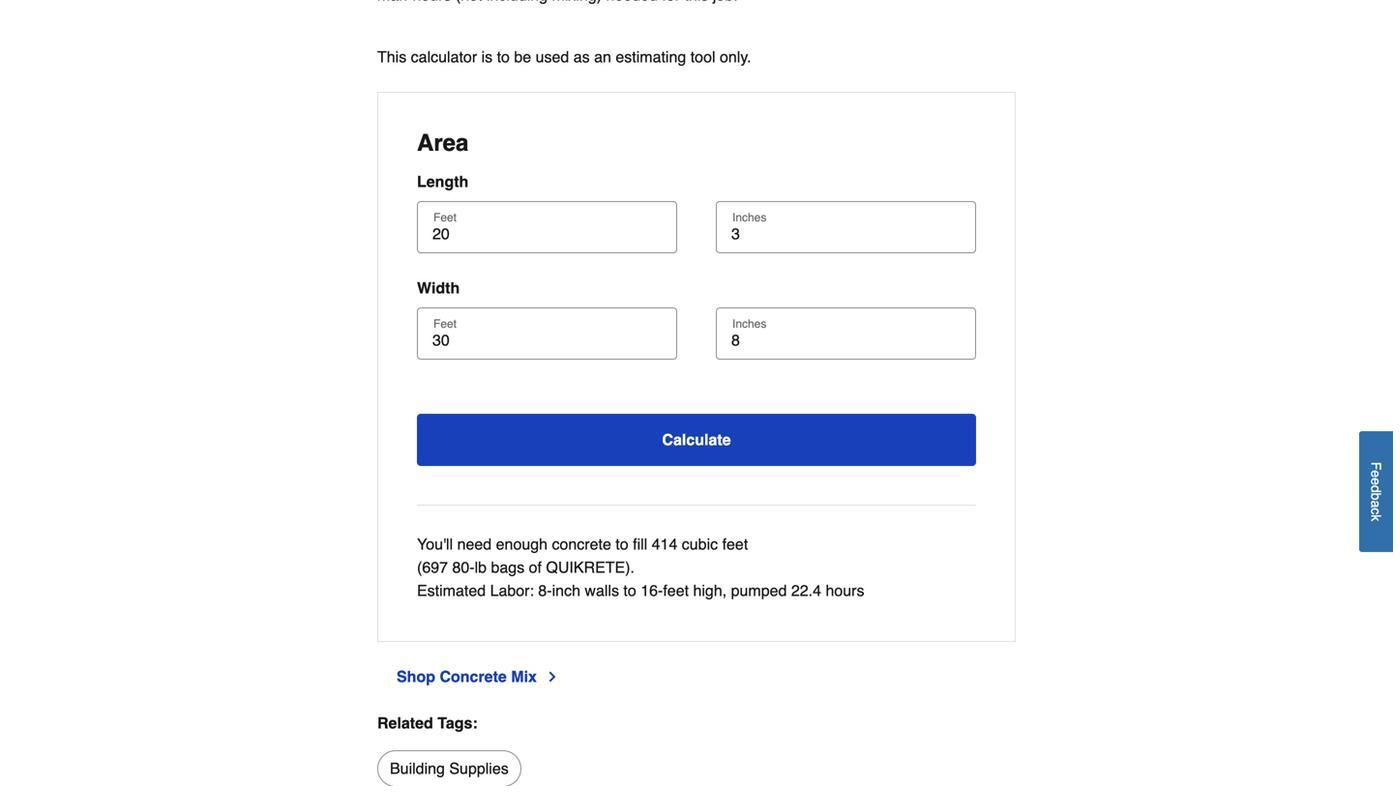 Task type: vqa. For each thing, say whether or not it's contained in the screenshot.
estimating
yes



Task type: locate. For each thing, give the bounding box(es) containing it.
0 horizontal spatial feet
[[663, 582, 689, 600]]

b
[[1369, 493, 1384, 501]]

c
[[1369, 508, 1384, 515]]

chevron right image
[[545, 670, 560, 685]]

need
[[457, 536, 492, 553]]

mix
[[511, 668, 537, 686]]

shop
[[397, 668, 435, 686]]

labor:
[[490, 582, 534, 600]]

0 vertical spatial feet
[[722, 536, 748, 553]]

this
[[377, 48, 407, 66]]

only.
[[720, 48, 751, 66]]

1 horizontal spatial feet
[[722, 536, 748, 553]]

(697
[[417, 559, 448, 577]]

length feet text field
[[425, 224, 670, 244]]

quikrete).
[[546, 559, 635, 577]]

1 e from the top
[[1369, 470, 1384, 478]]

length inches text field
[[724, 224, 969, 244]]

to right is
[[497, 48, 510, 66]]

to left 16-
[[624, 582, 636, 600]]

e up b
[[1369, 478, 1384, 485]]

related tags:
[[377, 715, 478, 732]]

calculate
[[662, 431, 731, 449]]

22.4
[[791, 582, 822, 600]]

be
[[514, 48, 531, 66]]

calculate button
[[417, 414, 976, 466]]

0 vertical spatial to
[[497, 48, 510, 66]]

feet right cubic
[[722, 536, 748, 553]]

of
[[529, 559, 542, 577]]

1 vertical spatial feet
[[663, 582, 689, 600]]

feet left the "high," in the bottom of the page
[[663, 582, 689, 600]]

estimating
[[616, 48, 686, 66]]

building supplies link
[[377, 751, 521, 787]]

2 e from the top
[[1369, 478, 1384, 485]]

concrete
[[440, 668, 507, 686]]

e
[[1369, 470, 1384, 478], [1369, 478, 1384, 485]]

414
[[652, 536, 678, 553]]

feet
[[722, 536, 748, 553], [663, 582, 689, 600]]

length
[[417, 173, 469, 191]]

to
[[497, 48, 510, 66], [616, 536, 629, 553], [624, 582, 636, 600]]

d
[[1369, 485, 1384, 493]]

e up d
[[1369, 470, 1384, 478]]

f e e d b a c k button
[[1359, 431, 1393, 552]]

used
[[536, 48, 569, 66]]

related
[[377, 715, 433, 732]]

is
[[481, 48, 493, 66]]

to left fill
[[616, 536, 629, 553]]

estimated
[[417, 582, 486, 600]]

shop concrete mix link
[[397, 666, 560, 689]]

building supplies
[[390, 760, 509, 778]]



Task type: describe. For each thing, give the bounding box(es) containing it.
as
[[574, 48, 590, 66]]

8-
[[538, 582, 552, 600]]

concrete
[[552, 536, 611, 553]]

f
[[1369, 462, 1384, 470]]

walls
[[585, 582, 619, 600]]

you'll
[[417, 536, 453, 553]]

width
[[417, 279, 460, 297]]

high,
[[693, 582, 727, 600]]

area
[[417, 130, 469, 156]]

a
[[1369, 501, 1384, 508]]

tags:
[[438, 715, 478, 732]]

2 vertical spatial to
[[624, 582, 636, 600]]

tool
[[691, 48, 716, 66]]

bags
[[491, 559, 525, 577]]

width feet text field
[[425, 331, 670, 350]]

calculator
[[411, 48, 477, 66]]

an
[[594, 48, 611, 66]]

hours
[[826, 582, 865, 600]]

16-
[[641, 582, 663, 600]]

this calculator is to be used as an estimating tool only.
[[377, 48, 751, 66]]

inch
[[552, 582, 581, 600]]

supplies
[[449, 760, 509, 778]]

you'll need enough concrete to fill 414 cubic feet (697 80-lb bags of quikrete). estimated labor: 8-inch walls to 16-feet high, pumped 22.4 hours
[[417, 536, 865, 600]]

f e e d b a c k
[[1369, 462, 1384, 522]]

80-
[[452, 559, 475, 577]]

1 vertical spatial to
[[616, 536, 629, 553]]

building
[[390, 760, 445, 778]]

pumped
[[731, 582, 787, 600]]

fill
[[633, 536, 648, 553]]

enough
[[496, 536, 548, 553]]

shop concrete mix
[[397, 668, 537, 686]]

cubic
[[682, 536, 718, 553]]

k
[[1369, 515, 1384, 522]]

lb
[[475, 559, 487, 577]]

width inches text field
[[724, 331, 969, 350]]



